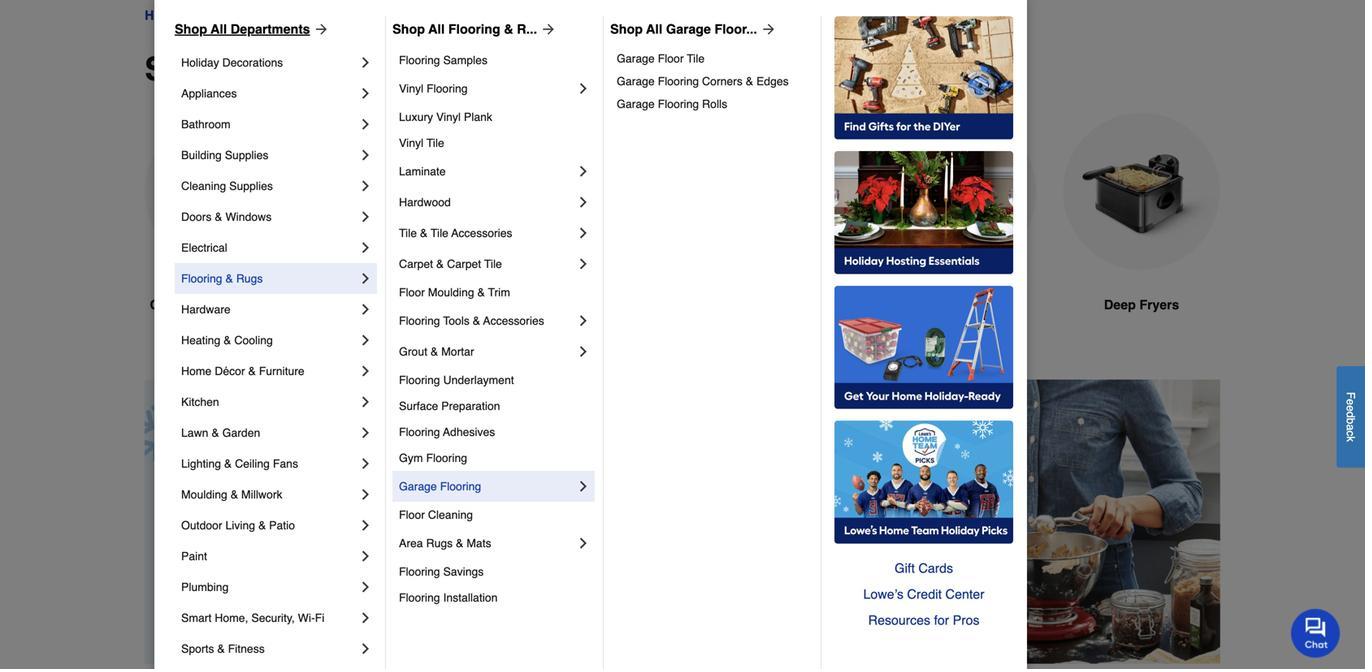 Task type: locate. For each thing, give the bounding box(es) containing it.
2 vertical spatial vinyl
[[399, 137, 424, 150]]

appliances link up holiday decorations
[[195, 6, 264, 25]]

vinyl
[[399, 82, 424, 95], [436, 111, 461, 124], [399, 137, 424, 150]]

plumbing link
[[181, 572, 358, 603]]

1 horizontal spatial moulding
[[428, 286, 474, 299]]

floor cleaning
[[399, 509, 473, 522]]

flooring samples link
[[399, 47, 592, 73]]

tile & tile accessories link
[[399, 218, 576, 249]]

rugs
[[236, 272, 263, 285], [426, 537, 453, 550]]

makers
[[424, 298, 468, 313]]

garage flooring
[[399, 480, 481, 493]]

garage flooring corners & edges
[[617, 75, 789, 88]]

shop all flooring & r... link
[[393, 20, 557, 39]]

supplies inside "link"
[[229, 180, 273, 193]]

microwaves
[[224, 298, 297, 313]]

e
[[1345, 399, 1358, 406], [1345, 406, 1358, 412]]

garage flooring rolls link
[[617, 93, 810, 115]]

bathroom link
[[181, 109, 358, 140]]

0 horizontal spatial all
[[211, 22, 227, 37]]

chevron right image for electrical
[[358, 240, 374, 256]]

security,
[[251, 612, 295, 625]]

& left cooling
[[224, 334, 231, 347]]

vinyl left plank
[[436, 111, 461, 124]]

a silver-colored new air portable ice maker. image
[[328, 113, 486, 270]]

cleaning up the area rugs & mats
[[428, 509, 473, 522]]

departments
[[231, 22, 310, 37]]

countertop microwaves
[[150, 298, 297, 313]]

f
[[1345, 392, 1358, 399]]

arrow right image up edges
[[757, 21, 777, 37]]

1 vertical spatial rugs
[[426, 537, 453, 550]]

kitchen
[[181, 396, 219, 409]]

chevron right image for cleaning supplies
[[358, 178, 374, 194]]

1 vertical spatial accessories
[[483, 315, 544, 328]]

chevron right image for moulding & millwork
[[358, 487, 374, 503]]

appliances down small appliances link
[[240, 50, 413, 88]]

shop all garage floor...
[[610, 22, 757, 37]]

1 horizontal spatial cleaning
[[428, 509, 473, 522]]

0 vertical spatial accessories
[[452, 227, 513, 240]]

flooring adhesives link
[[399, 419, 592, 445]]

gym
[[399, 452, 423, 465]]

chevron right image for appliances
[[358, 85, 374, 102]]

all for flooring
[[429, 22, 445, 37]]

chevron right image for flooring & rugs
[[358, 271, 374, 287]]

deep fryers link
[[1063, 113, 1221, 354]]

arrow right image up flooring samples link
[[537, 21, 557, 37]]

appliances up bathroom
[[181, 87, 237, 100]]

0 vertical spatial cleaning
[[181, 180, 226, 193]]

all inside 'link'
[[429, 22, 445, 37]]

1 vertical spatial vinyl
[[436, 111, 461, 124]]

chat invite button image
[[1292, 609, 1341, 659]]

& down the hardwood
[[420, 227, 428, 240]]

samples
[[443, 54, 488, 67]]

electrical
[[181, 241, 227, 254]]

lawn & garden link
[[181, 418, 358, 449]]

hardware
[[181, 303, 231, 316]]

1 horizontal spatial home
[[181, 365, 212, 378]]

holiday
[[181, 56, 219, 69]]

carpet up ice
[[399, 258, 433, 271]]

garage inside 'link'
[[617, 75, 655, 88]]

advertisement region
[[145, 380, 1221, 668]]

1 vertical spatial floor
[[399, 286, 425, 299]]

1 vertical spatial home
[[181, 365, 212, 378]]

lawn
[[181, 427, 208, 440]]

appliances up holiday decorations
[[195, 8, 264, 23]]

grout & mortar
[[399, 345, 474, 358]]

appliances link down decorations
[[181, 78, 358, 109]]

floor up area
[[399, 509, 425, 522]]

1 horizontal spatial rugs
[[426, 537, 453, 550]]

shop up the holiday
[[175, 22, 207, 37]]

patio
[[269, 519, 295, 532]]

home for home décor & furniture
[[181, 365, 212, 378]]

grout
[[399, 345, 428, 358]]

flooring down surface
[[399, 426, 440, 439]]

floor down "shop all garage floor..."
[[658, 52, 684, 65]]

rugs right area
[[426, 537, 453, 550]]

all up flooring samples
[[429, 22, 445, 37]]

2 horizontal spatial all
[[646, 22, 663, 37]]

accessories down "trim"
[[483, 315, 544, 328]]

1 horizontal spatial arrow right image
[[757, 21, 777, 37]]

0 vertical spatial arrow right image
[[310, 21, 330, 37]]

shop up garage floor tile at the top of the page
[[610, 22, 643, 37]]

all up holiday decorations
[[211, 22, 227, 37]]

1 shop from the left
[[175, 22, 207, 37]]

flooring savings
[[399, 566, 484, 579]]

1 horizontal spatial all
[[429, 22, 445, 37]]

e up the d in the bottom of the page
[[1345, 399, 1358, 406]]

surface preparation
[[399, 400, 500, 413]]

2 all from the left
[[429, 22, 445, 37]]

0 vertical spatial supplies
[[225, 149, 269, 162]]

& left patio
[[258, 519, 266, 532]]

2 shop from the left
[[393, 22, 425, 37]]

tile & tile accessories
[[399, 227, 513, 240]]

1 arrow right image from the left
[[537, 21, 557, 37]]

& right the tools
[[473, 315, 481, 328]]

small up bathroom
[[145, 50, 231, 88]]

installation
[[443, 592, 498, 605]]

living
[[226, 519, 255, 532]]

rugs up the microwaves
[[236, 272, 263, 285]]

cleaning down building at the left top of the page
[[181, 180, 226, 193]]

garage flooring rolls
[[617, 98, 728, 111]]

holiday hosting essentials. image
[[835, 151, 1014, 275]]

supplies up cleaning supplies
[[225, 149, 269, 162]]

0 horizontal spatial arrow right image
[[310, 21, 330, 37]]

floor for floor cleaning
[[399, 509, 425, 522]]

0 vertical spatial small
[[279, 8, 311, 23]]

cleaning inside "link"
[[181, 180, 226, 193]]

0 horizontal spatial home
[[145, 8, 181, 23]]

floor
[[658, 52, 684, 65], [399, 286, 425, 299], [399, 509, 425, 522]]

accessories for tile & tile accessories
[[452, 227, 513, 240]]

chevron right image for smart home, security, wi-fi
[[358, 610, 374, 627]]

0 vertical spatial floor
[[658, 52, 684, 65]]

preparation
[[442, 400, 500, 413]]

2 vertical spatial floor
[[399, 509, 425, 522]]

arrow right image for shop all garage floor...
[[757, 21, 777, 37]]

arrow right image inside shop all flooring & r... 'link'
[[537, 21, 557, 37]]

1 vertical spatial appliances link
[[181, 78, 358, 109]]

all for departments
[[211, 22, 227, 37]]

sports & fitness link
[[181, 634, 358, 665]]

0 vertical spatial moulding
[[428, 286, 474, 299]]

windows
[[226, 211, 272, 224]]

shop all departments link
[[175, 20, 330, 39]]

1 horizontal spatial carpet
[[447, 258, 481, 271]]

building supplies link
[[181, 140, 358, 171]]

0 horizontal spatial cleaning
[[181, 180, 226, 193]]

resources for pros link
[[835, 608, 1014, 634]]

0 horizontal spatial arrow right image
[[537, 21, 557, 37]]

1 vertical spatial supplies
[[229, 180, 273, 193]]

flooring up surface
[[399, 374, 440, 387]]

toaster ovens
[[546, 298, 636, 313]]

flooring down ice
[[399, 315, 440, 328]]

moulding up outdoor
[[181, 489, 227, 502]]

doors & windows
[[181, 211, 272, 224]]

& left the millwork
[[231, 489, 238, 502]]

floor moulding & trim
[[399, 286, 510, 299]]

a stainless steel toaster oven. image
[[512, 113, 670, 270]]

2 carpet from the left
[[447, 258, 481, 271]]

building supplies
[[181, 149, 269, 162]]

shop up flooring samples
[[393, 22, 425, 37]]

a gray and stainless steel ninja air fryer. image
[[696, 113, 854, 270]]

garage for rolls
[[617, 98, 655, 111]]

0 horizontal spatial shop
[[175, 22, 207, 37]]

smart home, security, wi-fi link
[[181, 603, 358, 634]]

shop inside 'link'
[[393, 22, 425, 37]]

2 arrow right image from the left
[[757, 21, 777, 37]]

flooring adhesives
[[399, 426, 495, 439]]

moulding down carpet & carpet tile
[[428, 286, 474, 299]]

rolls
[[702, 98, 728, 111]]

small appliances down departments
[[145, 50, 413, 88]]

& up countertop microwaves
[[226, 272, 233, 285]]

1 all from the left
[[211, 22, 227, 37]]

accessories inside "link"
[[452, 227, 513, 240]]

0 vertical spatial vinyl
[[399, 82, 424, 95]]

3 all from the left
[[646, 22, 663, 37]]

grout & mortar link
[[399, 337, 576, 367]]

floor right portable
[[399, 286, 425, 299]]

& right doors
[[215, 211, 222, 224]]

1 horizontal spatial small
[[279, 8, 311, 23]]

chevron right image
[[358, 54, 374, 71], [576, 80, 592, 97], [576, 163, 592, 180], [358, 178, 374, 194], [358, 209, 374, 225], [358, 240, 374, 256], [576, 256, 592, 272], [358, 332, 374, 349], [576, 344, 592, 360], [358, 363, 374, 380], [358, 456, 374, 472], [358, 549, 374, 565], [358, 610, 374, 627]]

shop for shop all departments
[[175, 22, 207, 37]]

small up holiday decorations link
[[279, 8, 311, 23]]

sports & fitness
[[181, 643, 265, 656]]

1 vertical spatial small
[[145, 50, 231, 88]]

resources for pros
[[869, 613, 980, 628]]

1 vertical spatial small appliances
[[145, 50, 413, 88]]

flooring tools & accessories link
[[399, 306, 576, 337]]

e up the b
[[1345, 406, 1358, 412]]

2 horizontal spatial shop
[[610, 22, 643, 37]]

0 horizontal spatial carpet
[[399, 258, 433, 271]]

0 vertical spatial home
[[145, 8, 181, 23]]

flooring up "floor cleaning"
[[440, 480, 481, 493]]

small appliances up holiday decorations link
[[279, 8, 378, 23]]

0 vertical spatial rugs
[[236, 272, 263, 285]]

surface
[[399, 400, 438, 413]]

portable
[[346, 298, 398, 313]]

chevron right image for vinyl flooring
[[576, 80, 592, 97]]

get your home holiday-ready. image
[[835, 286, 1014, 410]]

toaster
[[546, 298, 592, 313]]

arrow right image
[[310, 21, 330, 37], [1191, 514, 1207, 530]]

gift cards
[[895, 561, 954, 576]]

chevron right image for carpet & carpet tile
[[576, 256, 592, 272]]

vinyl up luxury
[[399, 82, 424, 95]]

smart home, security, wi-fi
[[181, 612, 325, 625]]

flooring down area
[[399, 566, 440, 579]]

1 horizontal spatial shop
[[393, 22, 425, 37]]

chevron right image
[[358, 85, 374, 102], [358, 116, 374, 133], [358, 147, 374, 163], [576, 194, 592, 211], [576, 225, 592, 241], [358, 271, 374, 287], [358, 302, 374, 318], [576, 313, 592, 329], [358, 394, 374, 411], [358, 425, 374, 441], [576, 479, 592, 495], [358, 487, 374, 503], [358, 518, 374, 534], [576, 536, 592, 552], [358, 580, 374, 596], [358, 641, 374, 658]]

& right grout
[[431, 345, 438, 358]]

accessories down hardwood link
[[452, 227, 513, 240]]

chevron right image for hardwood
[[576, 194, 592, 211]]

carpet up floor moulding & trim
[[447, 258, 481, 271]]

3 shop from the left
[[610, 22, 643, 37]]

tile down the hardwood
[[399, 227, 417, 240]]

flooring down "electrical"
[[181, 272, 222, 285]]

1 vertical spatial arrow right image
[[1191, 514, 1207, 530]]

all for garage
[[646, 22, 663, 37]]

chevron right image for holiday decorations
[[358, 54, 374, 71]]

flooring & rugs
[[181, 272, 263, 285]]

chevron right image for garage flooring
[[576, 479, 592, 495]]

appliances
[[195, 8, 264, 23], [314, 8, 378, 23], [240, 50, 413, 88], [181, 87, 237, 100]]

supplies up windows
[[229, 180, 273, 193]]

&
[[504, 22, 514, 37], [746, 75, 754, 88], [215, 211, 222, 224], [420, 227, 428, 240], [436, 258, 444, 271], [226, 272, 233, 285], [478, 286, 485, 299], [473, 315, 481, 328], [224, 334, 231, 347], [431, 345, 438, 358], [248, 365, 256, 378], [212, 427, 219, 440], [224, 458, 232, 471], [231, 489, 238, 502], [258, 519, 266, 532], [456, 537, 464, 550], [217, 643, 225, 656]]

arrow right image
[[537, 21, 557, 37], [757, 21, 777, 37]]

flooring down 'flooring savings'
[[399, 592, 440, 605]]

flooring samples
[[399, 54, 488, 67]]

0 horizontal spatial small
[[145, 50, 231, 88]]

d
[[1345, 412, 1358, 418]]

0 horizontal spatial moulding
[[181, 489, 227, 502]]

moulding & millwork
[[181, 489, 282, 502]]

supplies for building supplies
[[225, 149, 269, 162]]

deep
[[1105, 298, 1136, 313]]

fryers
[[1140, 298, 1180, 313]]

lowe's credit center link
[[835, 582, 1014, 608]]

& up floor moulding & trim
[[436, 258, 444, 271]]

pros
[[953, 613, 980, 628]]

outdoor living & patio link
[[181, 510, 358, 541]]

arrow right image inside shop all garage floor... link
[[757, 21, 777, 37]]

all up garage floor tile at the top of the page
[[646, 22, 663, 37]]

vinyl down luxury
[[399, 137, 424, 150]]

outdoor
[[181, 519, 222, 532]]



Task type: describe. For each thing, give the bounding box(es) containing it.
chevron right image for doors & windows
[[358, 209, 374, 225]]

vinyl for vinyl tile
[[399, 137, 424, 150]]

& left edges
[[746, 75, 754, 88]]

plank
[[464, 111, 493, 124]]

flooring down garage flooring corners & edges
[[658, 98, 699, 111]]

shop all departments
[[175, 22, 310, 37]]

resources
[[869, 613, 931, 628]]

1 vertical spatial cleaning
[[428, 509, 473, 522]]

chevron right image for building supplies
[[358, 147, 374, 163]]

tile up garage flooring corners & edges
[[687, 52, 705, 65]]

smart
[[181, 612, 212, 625]]

small appliances link
[[279, 6, 378, 25]]

plumbing
[[181, 581, 229, 594]]

paint
[[181, 550, 207, 563]]

doors & windows link
[[181, 202, 358, 232]]

fitness
[[228, 643, 265, 656]]

0 vertical spatial small appliances
[[279, 8, 378, 23]]

appliances right departments
[[314, 8, 378, 23]]

gym flooring
[[399, 452, 467, 465]]

hardwood
[[399, 196, 451, 209]]

flooring installation
[[399, 592, 498, 605]]

chevron right image for home décor & furniture
[[358, 363, 374, 380]]

surface preparation link
[[399, 393, 592, 419]]

garage for corners
[[617, 75, 655, 88]]

flooring down flooring adhesives
[[426, 452, 467, 465]]

flooring up 'garage flooring rolls'
[[658, 75, 699, 88]]

flooring up the 'samples'
[[449, 22, 501, 37]]

tile up floor moulding & trim link at the top of page
[[484, 258, 502, 271]]

bathroom
[[181, 118, 231, 131]]

chevron right image for plumbing
[[358, 580, 374, 596]]

vinyl for vinyl flooring
[[399, 82, 424, 95]]

accessories for flooring tools & accessories
[[483, 315, 544, 328]]

flooring savings link
[[399, 559, 592, 585]]

& left ceiling on the left bottom of page
[[224, 458, 232, 471]]

home link
[[145, 6, 181, 25]]

luxury vinyl plank
[[399, 111, 493, 124]]

garage flooring corners & edges link
[[617, 70, 810, 93]]

carpet & carpet tile link
[[399, 249, 576, 280]]

k
[[1345, 437, 1358, 442]]

chevron right image for paint
[[358, 549, 374, 565]]

arrow right image for shop all flooring & r...
[[537, 21, 557, 37]]

gift cards link
[[835, 556, 1014, 582]]

a
[[1345, 425, 1358, 431]]

& right lawn
[[212, 427, 219, 440]]

floor cleaning link
[[399, 502, 592, 528]]

arrow right image inside shop all departments link
[[310, 21, 330, 37]]

chevron right image for kitchen
[[358, 394, 374, 411]]

carpet & carpet tile
[[399, 258, 502, 271]]

0 vertical spatial appliances link
[[195, 6, 264, 25]]

tools
[[443, 315, 470, 328]]

f e e d b a c k
[[1345, 392, 1358, 442]]

moulding & millwork link
[[181, 480, 358, 510]]

millwork
[[241, 489, 282, 502]]

doors
[[181, 211, 212, 224]]

garden
[[222, 427, 260, 440]]

blenders
[[931, 298, 986, 313]]

& right sports
[[217, 643, 225, 656]]

countertop microwaves link
[[145, 113, 302, 354]]

area rugs & mats link
[[399, 528, 576, 559]]

a black and stainless steel countertop microwave. image
[[145, 113, 302, 270]]

b
[[1345, 418, 1358, 425]]

luxury vinyl plank link
[[399, 104, 592, 130]]

1 vertical spatial moulding
[[181, 489, 227, 502]]

lawn & garden
[[181, 427, 260, 440]]

home décor & furniture
[[181, 365, 305, 378]]

tile down luxury vinyl plank on the left top of the page
[[427, 137, 444, 150]]

area rugs & mats
[[399, 537, 491, 550]]

chevron right image for sports & fitness
[[358, 641, 374, 658]]

2 e from the top
[[1345, 406, 1358, 412]]

home,
[[215, 612, 248, 625]]

chevron right image for laminate
[[576, 163, 592, 180]]

0 horizontal spatial rugs
[[236, 272, 263, 285]]

& left "trim"
[[478, 286, 485, 299]]

chevron right image for area rugs & mats
[[576, 536, 592, 552]]

flooring up luxury vinyl plank on the left top of the page
[[427, 82, 468, 95]]

flooring underlayment
[[399, 374, 514, 387]]

1 e from the top
[[1345, 399, 1358, 406]]

find gifts for the diyer. image
[[835, 16, 1014, 140]]

shop all flooring & r...
[[393, 22, 537, 37]]

gym flooring link
[[399, 445, 592, 471]]

1 carpet from the left
[[399, 258, 433, 271]]

flooring tools & accessories
[[399, 315, 544, 328]]

chevron right image for heating & cooling
[[358, 332, 374, 349]]

mats
[[467, 537, 491, 550]]

outdoor living & patio
[[181, 519, 295, 532]]

tile up carpet & carpet tile
[[431, 227, 449, 240]]

flooring & rugs link
[[181, 263, 358, 294]]

chevron right image for lighting & ceiling fans
[[358, 456, 374, 472]]

deep fryers
[[1105, 298, 1180, 313]]

gift
[[895, 561, 915, 576]]

lighting & ceiling fans
[[181, 458, 298, 471]]

paint link
[[181, 541, 358, 572]]

ice
[[402, 298, 420, 313]]

chevron right image for lawn & garden
[[358, 425, 374, 441]]

cooling
[[234, 334, 273, 347]]

vinyl tile link
[[399, 130, 592, 156]]

chevron right image for bathroom
[[358, 116, 374, 133]]

furniture
[[259, 365, 305, 378]]

corners
[[702, 75, 743, 88]]

shop for shop all flooring & r...
[[393, 22, 425, 37]]

decorations
[[222, 56, 283, 69]]

chevron right image for grout & mortar
[[576, 344, 592, 360]]

flooring up vinyl flooring
[[399, 54, 440, 67]]

c
[[1345, 431, 1358, 437]]

electrical link
[[181, 232, 358, 263]]

chevron right image for outdoor living & patio
[[358, 518, 374, 534]]

shop for shop all garage floor...
[[610, 22, 643, 37]]

hardwood link
[[399, 187, 576, 218]]

adhesives
[[443, 426, 495, 439]]

countertop
[[150, 298, 220, 313]]

& left r...
[[504, 22, 514, 37]]

ovens
[[596, 298, 636, 313]]

laminate
[[399, 165, 446, 178]]

vinyl flooring link
[[399, 73, 576, 104]]

savings
[[443, 566, 484, 579]]

cleaning supplies link
[[181, 171, 358, 202]]

kitchen link
[[181, 387, 358, 418]]

a chefman stainless steel deep fryer. image
[[1063, 113, 1221, 270]]

& left mats
[[456, 537, 464, 550]]

home for home
[[145, 8, 181, 23]]

lowe's home team holiday picks. image
[[835, 421, 1014, 545]]

center
[[946, 587, 985, 602]]

chevron right image for tile & tile accessories
[[576, 225, 592, 241]]

chevron right image for flooring tools & accessories
[[576, 313, 592, 329]]

floor...
[[715, 22, 757, 37]]

chevron right image for hardware
[[358, 302, 374, 318]]

a gray ninja blender. image
[[880, 113, 1037, 270]]

floor for floor moulding & trim
[[399, 286, 425, 299]]

vinyl tile
[[399, 137, 444, 150]]

edges
[[757, 75, 789, 88]]

& right décor
[[248, 365, 256, 378]]

wi-
[[298, 612, 315, 625]]

vinyl flooring
[[399, 82, 468, 95]]

heating & cooling
[[181, 334, 273, 347]]

1 horizontal spatial arrow right image
[[1191, 514, 1207, 530]]

flooring installation link
[[399, 585, 592, 611]]

lowe's credit center
[[864, 587, 985, 602]]

décor
[[215, 365, 245, 378]]

garage for tile
[[617, 52, 655, 65]]

& inside "link"
[[420, 227, 428, 240]]

toaster ovens link
[[512, 113, 670, 354]]

heating
[[181, 334, 221, 347]]

supplies for cleaning supplies
[[229, 180, 273, 193]]

flooring underlayment link
[[399, 367, 592, 393]]



Task type: vqa. For each thing, say whether or not it's contained in the screenshot.
Surface Preparation Link
yes



